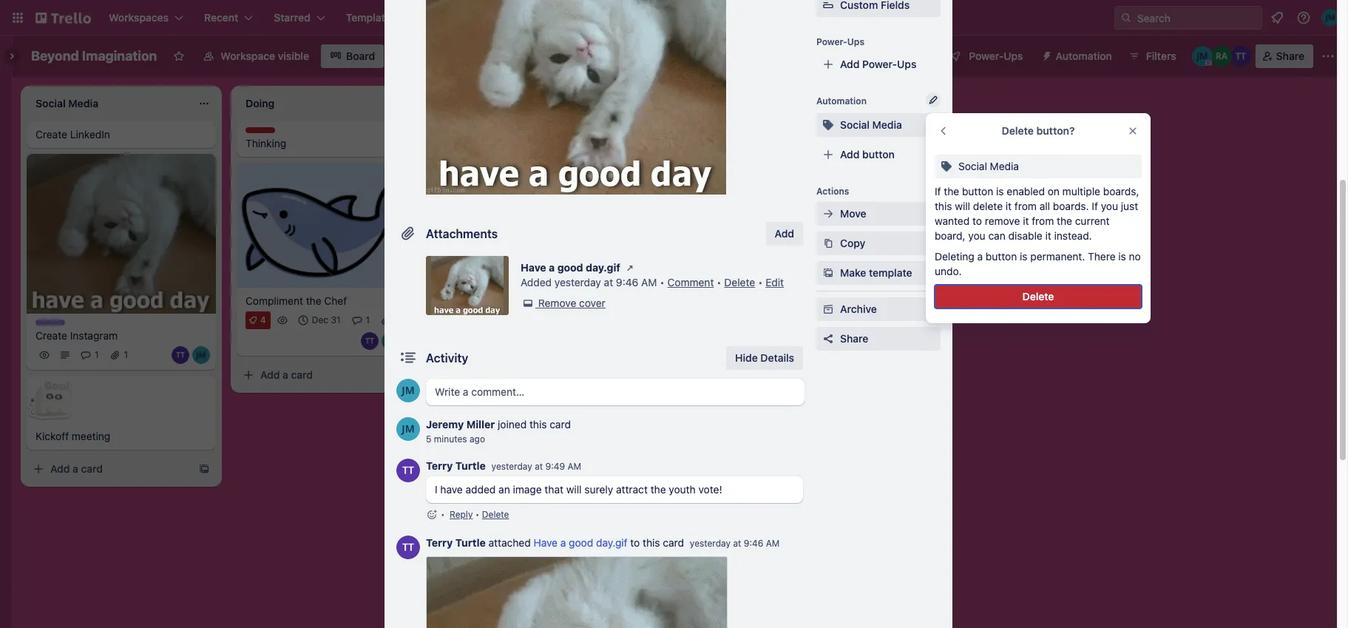 Task type: locate. For each thing, give the bounding box(es) containing it.
button inside add button "button"
[[863, 148, 895, 161]]

1 vertical spatial terry
[[426, 536, 453, 549]]

social up the add button
[[840, 118, 870, 131]]

create for create instagram
[[36, 329, 67, 342]]

0 horizontal spatial add a card
[[50, 463, 103, 475]]

this up the wanted
[[935, 200, 952, 212]]

attract
[[616, 483, 648, 496]]

the inside the compliment the chef 'link'
[[306, 294, 321, 307]]

day.gif up added yesterday at 9:46 am
[[586, 261, 621, 274]]

this
[[935, 200, 952, 212], [530, 418, 547, 431], [643, 536, 660, 549]]

1 horizontal spatial at
[[604, 276, 613, 288]]

hide details
[[735, 351, 794, 364]]

boards,
[[1104, 185, 1140, 198]]

will up the wanted
[[955, 200, 971, 212]]

1 turtle from the top
[[456, 459, 486, 472]]

create
[[438, 11, 471, 24], [36, 128, 67, 141], [36, 329, 67, 342]]

0 vertical spatial to
[[973, 215, 982, 227]]

sm image left "copy"
[[821, 236, 836, 251]]

0 horizontal spatial share
[[840, 332, 869, 345]]

reply • delete
[[450, 509, 509, 520]]

terry for yesterday
[[426, 459, 453, 472]]

sm image for automation
[[1035, 44, 1056, 65]]

card
[[501, 134, 523, 146], [291, 368, 313, 381], [550, 418, 571, 431], [81, 463, 103, 475], [663, 536, 684, 549]]

1 vertical spatial media
[[990, 160, 1019, 172]]

0 horizontal spatial create from template… image
[[198, 463, 210, 475]]

1 vertical spatial add a card
[[260, 368, 313, 381]]

create inside 'button'
[[438, 11, 471, 24]]

is left no
[[1119, 250, 1127, 263]]

0 horizontal spatial yesterday
[[492, 461, 532, 472]]

button for deleting
[[986, 250, 1017, 263]]

sm image down actions on the top right of the page
[[821, 206, 836, 221]]

delete
[[973, 200, 1003, 212]]

social inside button
[[840, 118, 870, 131]]

it up remove
[[1006, 200, 1012, 212]]

if the button is enabled on multiple boards, this will delete it from all boards. if you just wanted to remove it from the current board, you can disable it instead.
[[935, 185, 1140, 242]]

2 horizontal spatial yesterday
[[690, 538, 731, 549]]

is for permanent.
[[1020, 250, 1028, 263]]

2 terry from the top
[[426, 536, 453, 549]]

attached
[[489, 536, 531, 549]]

delete down "deleting a button is permanent. there is no undo."
[[1023, 290, 1054, 303]]

1 vertical spatial create from template… image
[[408, 369, 420, 381]]

create linkedin
[[36, 128, 110, 141]]

share button down archive "link"
[[817, 327, 941, 351]]

sm image right power-ups button
[[1035, 44, 1056, 65]]

social up delete
[[959, 160, 987, 172]]

comment
[[668, 276, 714, 288]]

1 horizontal spatial add a card
[[260, 368, 313, 381]]

sm image up added yesterday at 9:46 am
[[623, 260, 638, 275]]

0 horizontal spatial at
[[535, 461, 543, 472]]

if
[[935, 185, 941, 198], [1092, 200, 1098, 212]]

2 vertical spatial create from template… image
[[198, 463, 210, 475]]

will right the that
[[566, 483, 582, 496]]

2 vertical spatial it
[[1046, 229, 1052, 242]]

sm image inside archive "link"
[[821, 302, 836, 317]]

0 vertical spatial share
[[1277, 50, 1305, 62]]

2 vertical spatial create
[[36, 329, 67, 342]]

0 horizontal spatial social
[[840, 118, 870, 131]]

share left show menu image
[[1277, 50, 1305, 62]]

0 vertical spatial will
[[955, 200, 971, 212]]

meeting
[[72, 430, 110, 443]]

sm image left the archive
[[821, 302, 836, 317]]

share
[[1277, 50, 1305, 62], [840, 332, 869, 345]]

terry for attached
[[426, 536, 453, 549]]

2 vertical spatial add a card button
[[27, 457, 192, 481]]

1 horizontal spatial automation
[[1056, 50, 1112, 62]]

hide
[[735, 351, 758, 364]]

good up added yesterday at 9:46 am
[[558, 261, 583, 274]]

1 vertical spatial turtle
[[456, 536, 486, 549]]

ruby anderson (rubyanderson7) image
[[1211, 46, 1232, 67]]

multiple
[[1063, 185, 1101, 198]]

you down boards,
[[1101, 200, 1118, 212]]

jeremy miller (jeremymiller198) image
[[396, 379, 420, 402]]

is down disable
[[1020, 250, 1028, 263]]

i
[[435, 483, 438, 496]]

sm image inside automation button
[[1035, 44, 1056, 65]]

1 horizontal spatial will
[[955, 200, 971, 212]]

that
[[545, 483, 564, 496]]

have a good day.gif link
[[534, 536, 628, 549]]

1 terry from the top
[[426, 459, 453, 472]]

add button button
[[817, 143, 941, 166]]

2 vertical spatial button
[[986, 250, 1017, 263]]

1 horizontal spatial power-ups
[[969, 50, 1023, 62]]

1 down create instagram link
[[124, 349, 128, 361]]

button
[[863, 148, 895, 161], [962, 185, 994, 198], [986, 250, 1017, 263]]

button up delete
[[962, 185, 994, 198]]

instead.
[[1055, 229, 1092, 242]]

0 horizontal spatial it
[[1006, 200, 1012, 212]]

remove cover link
[[521, 296, 606, 311]]

2 turtle from the top
[[456, 536, 486, 549]]

0 vertical spatial create from template… image
[[618, 135, 630, 146]]

add a card button
[[447, 129, 612, 152], [237, 363, 402, 387], [27, 457, 192, 481]]

terry turtle (terryturtle) image
[[396, 459, 420, 482]]

create from template… image
[[618, 135, 630, 146], [408, 369, 420, 381], [198, 463, 210, 475]]

terry turtle (terryturtle) image
[[1231, 46, 1251, 67], [361, 332, 379, 350], [172, 346, 189, 364], [396, 536, 420, 559]]

media for sm image within social media button
[[873, 118, 902, 131]]

move
[[840, 207, 867, 220]]

details
[[761, 351, 794, 364]]

delete left edit 'link'
[[725, 276, 755, 288]]

terry down add reaction "image"
[[426, 536, 453, 549]]

button down social media button
[[863, 148, 895, 161]]

1 vertical spatial day.gif
[[596, 536, 628, 549]]

ups up social media button
[[897, 58, 917, 70]]

is inside if the button is enabled on multiple boards, this will delete it from all boards. if you just wanted to remove it from the current board, you can disable it instead.
[[996, 185, 1004, 198]]

color: bold red, title: "thoughts" element
[[246, 127, 286, 138]]

1 vertical spatial create
[[36, 128, 67, 141]]

9:46 inside 'terry turtle attached have a good day.gif to this card yesterday at 9:46 am'
[[744, 538, 764, 549]]

edit
[[766, 276, 784, 288]]

0 vertical spatial you
[[1101, 200, 1118, 212]]

good
[[558, 261, 583, 274], [569, 536, 593, 549]]

2 vertical spatial yesterday
[[690, 538, 731, 549]]

sm image
[[1035, 44, 1056, 65], [821, 118, 836, 132], [939, 159, 954, 174], [821, 236, 836, 251], [521, 296, 536, 311], [821, 302, 836, 317]]

1 horizontal spatial share button
[[1256, 44, 1314, 68]]

kickoff
[[36, 430, 69, 443]]

this inside if the button is enabled on multiple boards, this will delete it from all boards. if you just wanted to remove it from the current board, you can disable it instead.
[[935, 200, 952, 212]]

button inside if the button is enabled on multiple boards, this will delete it from all boards. if you just wanted to remove it from the current board, you can disable it instead.
[[962, 185, 994, 198]]

kickoff meeting
[[36, 430, 110, 443]]

is for enabled
[[996, 185, 1004, 198]]

2 horizontal spatial am
[[766, 538, 780, 549]]

0 horizontal spatial social media
[[840, 118, 902, 131]]

power-ups inside button
[[969, 50, 1023, 62]]

button inside "deleting a button is permanent. there is no undo."
[[986, 250, 1017, 263]]

miller
[[467, 418, 495, 431]]

0 vertical spatial if
[[935, 185, 941, 198]]

power- inside button
[[969, 50, 1004, 62]]

1
[[366, 314, 370, 325], [95, 349, 99, 361], [124, 349, 128, 361]]

1 horizontal spatial to
[[973, 215, 982, 227]]

1 vertical spatial you
[[969, 229, 986, 242]]

thoughts thinking
[[246, 127, 286, 149]]

yesterday down vote!
[[690, 538, 731, 549]]

sm image down added
[[521, 296, 536, 311]]

delete link
[[725, 276, 755, 288], [482, 509, 509, 520]]

add reaction image
[[426, 507, 438, 522]]

on
[[1048, 185, 1060, 198]]

1 horizontal spatial social
[[959, 160, 987, 172]]

delete link right •
[[482, 509, 509, 520]]

ups left automation button
[[1004, 50, 1023, 62]]

copy link
[[817, 232, 941, 255]]

ups
[[848, 36, 865, 47], [1004, 50, 1023, 62], [897, 58, 917, 70]]

if up the wanted
[[935, 185, 941, 198]]

2 horizontal spatial at
[[733, 538, 741, 549]]

media up add button "button"
[[873, 118, 902, 131]]

2 horizontal spatial ups
[[1004, 50, 1023, 62]]

button down can on the top
[[986, 250, 1017, 263]]

2 vertical spatial am
[[766, 538, 780, 549]]

card inside jeremy miller joined this card 5 minutes ago
[[550, 418, 571, 431]]

have right attached
[[534, 536, 558, 549]]

added yesterday at 9:46 am
[[521, 276, 657, 288]]

1 vertical spatial yesterday
[[492, 461, 532, 472]]

1 vertical spatial am
[[568, 461, 581, 472]]

1 down instagram
[[95, 349, 99, 361]]

2 horizontal spatial create from template… image
[[618, 135, 630, 146]]

1 horizontal spatial yesterday
[[555, 276, 601, 288]]

terry
[[426, 459, 453, 472], [426, 536, 453, 549]]

this down attract at the left
[[643, 536, 660, 549]]

an
[[499, 483, 510, 496]]

jeremy miller (jeremymiller198) image
[[1322, 9, 1340, 27], [1192, 46, 1213, 67], [382, 332, 399, 350], [192, 346, 210, 364], [396, 417, 420, 441]]

chef
[[324, 294, 347, 307]]

turtle down •
[[456, 536, 486, 549]]

the up the wanted
[[944, 185, 960, 198]]

0 vertical spatial turtle
[[456, 459, 486, 472]]

make template
[[840, 266, 913, 279]]

0 vertical spatial at
[[604, 276, 613, 288]]

media inside button
[[873, 118, 902, 131]]

media up enabled
[[990, 160, 1019, 172]]

31
[[331, 314, 341, 325]]

archive
[[840, 303, 877, 315]]

1 vertical spatial from
[[1032, 215, 1054, 227]]

day.gif down surely at bottom
[[596, 536, 628, 549]]

have up added
[[521, 261, 546, 274]]

at
[[604, 276, 613, 288], [535, 461, 543, 472], [733, 538, 741, 549]]

open information menu image
[[1297, 10, 1312, 25]]

create inside "link"
[[36, 128, 67, 141]]

from down enabled
[[1015, 200, 1037, 212]]

will
[[955, 200, 971, 212], [566, 483, 582, 496]]

sm image inside copy link
[[821, 236, 836, 251]]

terry up i at bottom left
[[426, 459, 453, 472]]

compliment the chef
[[246, 294, 347, 307]]

1 horizontal spatial delete link
[[725, 276, 755, 288]]

2 vertical spatial at
[[733, 538, 741, 549]]

have
[[521, 261, 546, 274], [534, 536, 558, 549]]

enabled
[[1007, 185, 1045, 198]]

Search field
[[1133, 7, 1262, 29]]

1 vertical spatial social media
[[959, 160, 1019, 172]]

2 horizontal spatial power-
[[969, 50, 1004, 62]]

2 vertical spatial this
[[643, 536, 660, 549]]

0 vertical spatial create
[[438, 11, 471, 24]]

instagram
[[70, 329, 118, 342]]

thinking
[[246, 137, 286, 149]]

thinking link
[[246, 136, 417, 151]]

sm image for archive
[[821, 302, 836, 317]]

remove cover
[[538, 297, 606, 309]]

button?
[[1037, 124, 1075, 137]]

the
[[944, 185, 960, 198], [1057, 215, 1073, 227], [306, 294, 321, 307], [651, 483, 666, 496]]

sm image up add button "button"
[[821, 118, 836, 132]]

share down the archive
[[840, 332, 869, 345]]

a inside "deleting a button is permanent. there is no undo."
[[978, 250, 983, 263]]

am inside terry turtle yesterday at 9:49 am
[[568, 461, 581, 472]]

1 vertical spatial 9:46
[[744, 538, 764, 549]]

sm image inside move link
[[821, 206, 836, 221]]

1 vertical spatial share
[[840, 332, 869, 345]]

ruby anderson (rubyanderson7) image
[[402, 332, 420, 350]]

archive link
[[817, 297, 941, 321]]

0 vertical spatial social
[[840, 118, 870, 131]]

0 horizontal spatial am
[[568, 461, 581, 472]]

1 vertical spatial have
[[534, 536, 558, 549]]

it
[[1006, 200, 1012, 212], [1023, 215, 1029, 227], [1046, 229, 1052, 242]]

good down i have added an image that will surely attract the youth vote!
[[569, 536, 593, 549]]

joined
[[498, 418, 527, 431]]

delete button
[[935, 285, 1142, 308]]

am
[[641, 276, 657, 288], [568, 461, 581, 472], [766, 538, 780, 549]]

kickoff meeting link
[[36, 429, 207, 444]]

create instagram link
[[36, 329, 207, 344]]

sm image inside make template link
[[821, 266, 836, 280]]

this right joined
[[530, 418, 547, 431]]

2 horizontal spatial add a card button
[[447, 129, 612, 152]]

social
[[840, 118, 870, 131], [959, 160, 987, 172]]

0 vertical spatial 9:46
[[616, 276, 639, 288]]

social for sm image within social media button
[[840, 118, 870, 131]]

return to previous screen image
[[938, 125, 950, 137]]

2 horizontal spatial it
[[1046, 229, 1052, 242]]

0 vertical spatial social media
[[840, 118, 902, 131]]

sm image
[[821, 206, 836, 221], [623, 260, 638, 275], [821, 266, 836, 280]]

0 horizontal spatial automation
[[817, 95, 867, 107]]

if up current
[[1092, 200, 1098, 212]]

1 vertical spatial social
[[959, 160, 987, 172]]

0 vertical spatial good
[[558, 261, 583, 274]]

yesterday up an
[[492, 461, 532, 472]]

from down all
[[1032, 215, 1054, 227]]

turtle up added
[[456, 459, 486, 472]]

add inside add button "button"
[[840, 148, 860, 161]]

1 right the 31
[[366, 314, 370, 325]]

2 horizontal spatial this
[[935, 200, 952, 212]]

to down delete
[[973, 215, 982, 227]]

add a card button for the right create from template… image
[[447, 129, 612, 152]]

1 vertical spatial to
[[631, 536, 640, 549]]

have\_a\_good\_day.gif image
[[426, 0, 726, 195]]

yesterday inside terry turtle yesterday at 9:49 am
[[492, 461, 532, 472]]

automation left the filters button
[[1056, 50, 1112, 62]]

9:49
[[546, 461, 565, 472]]

it up disable
[[1023, 215, 1029, 227]]

social media up delete
[[959, 160, 1019, 172]]

a
[[493, 134, 498, 146], [978, 250, 983, 263], [549, 261, 555, 274], [283, 368, 288, 381], [73, 463, 78, 475], [561, 536, 566, 549]]

to
[[973, 215, 982, 227], [631, 536, 640, 549]]

it up permanent. at the right
[[1046, 229, 1052, 242]]

sm image for move
[[821, 206, 836, 221]]

0 horizontal spatial is
[[996, 185, 1004, 198]]

1 vertical spatial it
[[1023, 215, 1029, 227]]

delete link left edit 'link'
[[725, 276, 755, 288]]

1 horizontal spatial am
[[641, 276, 657, 288]]

1 vertical spatial add a card button
[[237, 363, 402, 387]]

automation inside button
[[1056, 50, 1112, 62]]

is up delete
[[996, 185, 1004, 198]]

you left can on the top
[[969, 229, 986, 242]]

yesterday down have a good day.gif
[[555, 276, 601, 288]]

button for if
[[962, 185, 994, 198]]

1 horizontal spatial if
[[1092, 200, 1098, 212]]

sm image left make
[[821, 266, 836, 280]]

to down attract at the left
[[631, 536, 640, 549]]

ups up add power-ups
[[848, 36, 865, 47]]

remove
[[985, 215, 1020, 227]]

0 vertical spatial add a card button
[[447, 129, 612, 152]]

1 vertical spatial power-ups
[[969, 50, 1023, 62]]

1 vertical spatial at
[[535, 461, 543, 472]]

1 vertical spatial this
[[530, 418, 547, 431]]

am inside 'terry turtle attached have a good day.gif to this card yesterday at 9:46 am'
[[766, 538, 780, 549]]

the up dec
[[306, 294, 321, 307]]

add a card
[[470, 134, 523, 146], [260, 368, 313, 381], [50, 463, 103, 475]]

turtle for attached
[[456, 536, 486, 549]]

social media up the add button
[[840, 118, 902, 131]]

1 horizontal spatial ups
[[897, 58, 917, 70]]

0 vertical spatial day.gif
[[586, 261, 621, 274]]

share button down 0 notifications image
[[1256, 44, 1314, 68]]

is
[[996, 185, 1004, 198], [1020, 250, 1028, 263], [1119, 250, 1127, 263]]

1 vertical spatial will
[[566, 483, 582, 496]]

0 horizontal spatial power-
[[817, 36, 848, 47]]

0 vertical spatial terry
[[426, 459, 453, 472]]

automation up social media button
[[817, 95, 867, 107]]



Task type: describe. For each thing, give the bounding box(es) containing it.
0 horizontal spatial 9:46
[[616, 276, 639, 288]]

thoughts
[[246, 127, 286, 138]]

comment link
[[668, 276, 714, 288]]

there
[[1088, 250, 1116, 263]]

1 horizontal spatial power-
[[863, 58, 897, 70]]

0 vertical spatial am
[[641, 276, 657, 288]]

permanent.
[[1031, 250, 1085, 263]]

•
[[475, 509, 480, 520]]

1 vertical spatial if
[[1092, 200, 1098, 212]]

compliment the chef link
[[246, 293, 417, 308]]

0 vertical spatial from
[[1015, 200, 1037, 212]]

color: purple, title: none image
[[36, 320, 65, 326]]

terry turtle attached have a good day.gif to this card yesterday at 9:46 am
[[426, 536, 780, 549]]

this inside jeremy miller joined this card 5 minutes ago
[[530, 418, 547, 431]]

workspace
[[221, 50, 275, 62]]

dec 31
[[312, 314, 341, 325]]

beyond
[[31, 48, 79, 64]]

sm image down return to previous screen icon
[[939, 159, 954, 174]]

search image
[[1121, 12, 1133, 24]]

deleting
[[935, 250, 975, 263]]

sm image for copy
[[821, 236, 836, 251]]

boards.
[[1053, 200, 1089, 212]]

sm image for make template
[[821, 266, 836, 280]]

image
[[513, 483, 542, 496]]

wanted
[[935, 215, 970, 227]]

0 horizontal spatial will
[[566, 483, 582, 496]]

added
[[521, 276, 552, 288]]

template
[[869, 266, 913, 279]]

add another list button
[[651, 86, 852, 118]]

hide details link
[[727, 346, 803, 370]]

0 horizontal spatial 1
[[95, 349, 99, 361]]

list
[[740, 95, 755, 108]]

create button
[[429, 6, 479, 30]]

add power-ups
[[840, 58, 917, 70]]

copy
[[840, 237, 866, 249]]

minutes
[[434, 433, 467, 445]]

social media inside button
[[840, 118, 902, 131]]

reply
[[450, 509, 473, 520]]

1 vertical spatial good
[[569, 536, 593, 549]]

1 horizontal spatial it
[[1023, 215, 1029, 227]]

make template link
[[817, 261, 941, 285]]

terry turtle yesterday at 9:49 am
[[426, 459, 581, 472]]

add button
[[766, 222, 803, 246]]

primary element
[[0, 0, 1349, 36]]

filters
[[1146, 50, 1177, 62]]

linkedin
[[70, 128, 110, 141]]

automation button
[[1035, 44, 1121, 68]]

filters button
[[1124, 44, 1181, 68]]

create linkedin link
[[36, 127, 207, 142]]

add another list
[[678, 95, 755, 108]]

1 vertical spatial share button
[[817, 327, 941, 351]]

0 horizontal spatial delete link
[[482, 509, 509, 520]]

0 vertical spatial add a card
[[470, 134, 523, 146]]

Board name text field
[[24, 44, 165, 68]]

power-ups button
[[940, 44, 1032, 68]]

0 horizontal spatial if
[[935, 185, 941, 198]]

visible
[[278, 50, 309, 62]]

board
[[346, 50, 375, 62]]

the down boards.
[[1057, 215, 1073, 227]]

will inside if the button is enabled on multiple boards, this will delete it from all boards. if you just wanted to remove it from the current board, you can disable it instead.
[[955, 200, 971, 212]]

0 vertical spatial share button
[[1256, 44, 1314, 68]]

all
[[1040, 200, 1050, 212]]

Write a comment text field
[[426, 379, 805, 405]]

0 horizontal spatial power-ups
[[817, 36, 865, 47]]

0 horizontal spatial ups
[[848, 36, 865, 47]]

yesterday at 9:46 am link
[[690, 538, 780, 549]]

the left youth
[[651, 483, 666, 496]]

i have added an image that will surely attract the youth vote!
[[435, 483, 722, 496]]

can
[[989, 229, 1006, 242]]

workspace visible button
[[194, 44, 318, 68]]

to inside if the button is enabled on multiple boards, this will delete it from all boards. if you just wanted to remove it from the current board, you can disable it instead.
[[973, 215, 982, 227]]

actions
[[817, 186, 850, 197]]

activity
[[426, 351, 469, 365]]

0 horizontal spatial to
[[631, 536, 640, 549]]

this for attached
[[643, 536, 660, 549]]

another
[[700, 95, 738, 108]]

delete button?
[[1002, 124, 1075, 137]]

surely
[[585, 483, 613, 496]]

board,
[[935, 229, 966, 242]]

yesterday inside 'terry turtle attached have a good day.gif to this card yesterday at 9:46 am'
[[690, 538, 731, 549]]

attachments
[[426, 227, 498, 240]]

add a card button for create from template… image to the middle
[[237, 363, 402, 387]]

back to home image
[[36, 6, 91, 30]]

imagination
[[82, 48, 157, 64]]

no
[[1129, 250, 1141, 263]]

add a card button for the leftmost create from template… image
[[27, 457, 192, 481]]

media for sm image below return to previous screen icon
[[990, 160, 1019, 172]]

2 horizontal spatial 1
[[366, 314, 370, 325]]

sm image inside social media button
[[821, 118, 836, 132]]

add inside add button
[[775, 227, 794, 240]]

close popover image
[[1127, 125, 1139, 137]]

delete right •
[[482, 509, 509, 520]]

sm image for remove cover
[[521, 296, 536, 311]]

create for create
[[438, 11, 471, 24]]

social for sm image below return to previous screen icon
[[959, 160, 987, 172]]

Dec 31 checkbox
[[294, 311, 345, 329]]

star or unstar board image
[[173, 50, 185, 62]]

5
[[426, 433, 432, 445]]

show menu image
[[1321, 49, 1336, 64]]

remove
[[538, 297, 576, 309]]

turtle for yesterday
[[456, 459, 486, 472]]

add button
[[840, 148, 895, 161]]

have
[[440, 483, 463, 496]]

1 horizontal spatial 1
[[124, 349, 128, 361]]

delete left button?
[[1002, 124, 1034, 137]]

4
[[260, 314, 266, 325]]

reply link
[[450, 509, 473, 520]]

0 notifications image
[[1269, 9, 1286, 27]]

create instagram
[[36, 329, 118, 342]]

jeremy
[[426, 418, 464, 431]]

create for create linkedin
[[36, 128, 67, 141]]

edit link
[[766, 276, 784, 288]]

at inside terry turtle yesterday at 9:49 am
[[535, 461, 543, 472]]

2 horizontal spatial is
[[1119, 250, 1127, 263]]

board link
[[321, 44, 384, 68]]

at inside 'terry turtle attached have a good day.gif to this card yesterday at 9:46 am'
[[733, 538, 741, 549]]

ups inside button
[[1004, 50, 1023, 62]]

have a good day.gif
[[521, 261, 621, 274]]

compliment
[[246, 294, 303, 307]]

add inside the add power-ups link
[[840, 58, 860, 70]]

yesterday at 9:49 am link
[[492, 461, 581, 472]]

disable
[[1009, 229, 1043, 242]]

vote!
[[699, 483, 722, 496]]

youth
[[669, 483, 696, 496]]

delete inside button
[[1023, 290, 1054, 303]]

add inside add another list button
[[678, 95, 697, 108]]

cover
[[579, 297, 606, 309]]

0 vertical spatial have
[[521, 261, 546, 274]]

just
[[1121, 200, 1139, 212]]

social media button
[[817, 113, 941, 137]]

this for button
[[935, 200, 952, 212]]

2 vertical spatial add a card
[[50, 463, 103, 475]]

1 horizontal spatial you
[[1101, 200, 1118, 212]]

add power-ups link
[[817, 53, 941, 76]]



Task type: vqa. For each thing, say whether or not it's contained in the screenshot.
bottom 11.12.52
no



